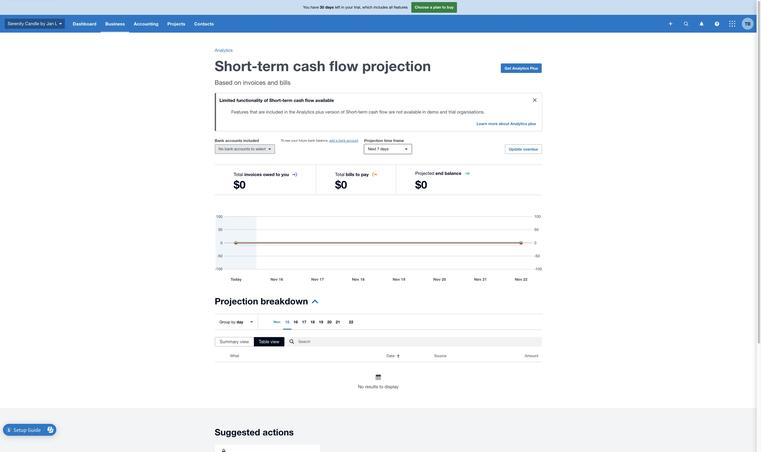 Task type: locate. For each thing, give the bounding box(es) containing it.
to inside total invoices owed to you $0
[[276, 172, 280, 177]]

no inside no bank accounts to select popup button
[[219, 147, 224, 151]]

0 horizontal spatial are
[[259, 109, 265, 114]]

1 vertical spatial by
[[231, 320, 236, 324]]

to for total invoices owed to you $0
[[276, 172, 280, 177]]

18 button
[[309, 314, 317, 330]]

total down no bank accounts to select
[[234, 172, 243, 177]]

time
[[384, 138, 392, 143]]

0 vertical spatial term
[[258, 57, 289, 74]]

invoices right on
[[243, 79, 266, 86]]

projection
[[364, 138, 383, 143], [215, 296, 258, 307]]

1 vertical spatial short-
[[269, 98, 283, 103]]

contacts
[[194, 21, 214, 26]]

total inside total invoices owed to you $0
[[234, 172, 243, 177]]

to for no bank accounts to select
[[251, 147, 255, 151]]

short-
[[215, 57, 258, 74], [269, 98, 283, 103], [346, 109, 359, 114]]

0 vertical spatial included
[[266, 109, 283, 114]]

1 horizontal spatial projection
[[364, 138, 383, 143]]

0 vertical spatial and
[[268, 79, 278, 86]]

0 vertical spatial short-
[[215, 57, 258, 74]]

invoices
[[243, 79, 266, 86], [244, 172, 262, 177]]

your right see
[[291, 139, 298, 142]]

bank
[[215, 138, 224, 143]]

no left results at left
[[358, 384, 364, 389]]

0 vertical spatial of
[[264, 98, 268, 103]]

short-term cash flow projection
[[215, 57, 431, 74]]

balance,
[[316, 139, 328, 142]]

candle
[[25, 21, 39, 26]]

projection for projection time frame
[[364, 138, 383, 143]]

days right 30
[[325, 5, 334, 10]]

1 vertical spatial and
[[440, 109, 448, 114]]

0 horizontal spatial view
[[240, 339, 249, 344]]

serenity candle by jan l button
[[0, 15, 68, 33]]

1 vertical spatial bills
[[346, 172, 355, 177]]

trial
[[449, 109, 456, 114]]

summary
[[220, 339, 239, 344]]

projection breakdown button
[[215, 296, 318, 310]]

total left pay
[[335, 172, 345, 177]]

0 vertical spatial your
[[345, 5, 353, 10]]

1 horizontal spatial days
[[381, 147, 389, 151]]

view for table view
[[271, 339, 280, 344]]

0 horizontal spatial a
[[336, 139, 338, 142]]

1 horizontal spatial and
[[440, 109, 448, 114]]

date
[[387, 354, 395, 358]]

short- right functionality
[[269, 98, 283, 103]]

projection breakdown view option group
[[215, 337, 285, 347]]

term
[[258, 57, 289, 74], [283, 98, 293, 103], [359, 109, 368, 114]]

invoices left the owed
[[244, 172, 262, 177]]

accounts up no bank accounts to select
[[225, 138, 242, 143]]

demo
[[427, 109, 439, 114]]

group
[[220, 320, 230, 324]]

date button
[[383, 350, 431, 362]]

Search for a document search field
[[299, 337, 542, 347]]

0 vertical spatial plus
[[316, 109, 324, 114]]

bank right the add
[[339, 139, 346, 142]]

update overdue button
[[505, 144, 542, 154]]

1 vertical spatial included
[[243, 138, 259, 143]]

no down the 'bank' in the top of the page
[[219, 147, 224, 151]]

1 horizontal spatial by
[[231, 320, 236, 324]]

1 horizontal spatial included
[[266, 109, 283, 114]]

$0 inside total invoices owed to you $0
[[234, 178, 246, 191]]

19
[[319, 320, 323, 324]]

to left pay
[[356, 172, 360, 177]]

1 horizontal spatial available
[[404, 109, 421, 114]]

dashboard link
[[68, 15, 101, 33]]

next 7 days
[[368, 147, 389, 151]]

days inside popup button
[[381, 147, 389, 151]]

in left the
[[284, 109, 288, 114]]

0 horizontal spatial bills
[[280, 79, 291, 86]]

and left trial
[[440, 109, 448, 114]]

analytics
[[215, 48, 233, 53], [512, 66, 529, 71], [297, 109, 315, 114], [511, 121, 527, 126]]

actions
[[263, 427, 294, 438]]

close image
[[529, 94, 541, 106]]

7
[[377, 147, 380, 151]]

0 vertical spatial days
[[325, 5, 334, 10]]

view right table
[[271, 339, 280, 344]]

1 vertical spatial term
[[283, 98, 293, 103]]

0 horizontal spatial by
[[40, 21, 45, 26]]

to left the select
[[251, 147, 255, 151]]

1 vertical spatial accounts
[[234, 147, 250, 151]]

1 vertical spatial of
[[341, 109, 345, 114]]

group by day
[[220, 319, 243, 324]]

your left trial,
[[345, 5, 353, 10]]

includes
[[374, 5, 388, 10]]

0 horizontal spatial short-
[[215, 57, 258, 74]]

1 vertical spatial invoices
[[244, 172, 262, 177]]

1 horizontal spatial $0
[[335, 178, 347, 191]]

projects
[[167, 21, 185, 26]]

included
[[266, 109, 283, 114], [243, 138, 259, 143]]

owed
[[263, 172, 275, 177]]

business button
[[101, 15, 129, 33]]

22
[[349, 320, 353, 324]]

0 vertical spatial accounts
[[225, 138, 242, 143]]

available up version
[[315, 98, 334, 103]]

18
[[311, 320, 315, 324]]

a left plan
[[430, 5, 432, 10]]

1 view from the left
[[240, 339, 249, 344]]

and
[[268, 79, 278, 86], [440, 109, 448, 114]]

1 vertical spatial no
[[358, 384, 364, 389]]

navigation
[[68, 15, 665, 33]]

1 vertical spatial days
[[381, 147, 389, 151]]

1 horizontal spatial svg image
[[730, 21, 736, 27]]

included down limited functionality of short-term cash flow available
[[266, 109, 283, 114]]

21 button
[[334, 314, 342, 330]]

are right that
[[259, 109, 265, 114]]

no
[[219, 147, 224, 151], [358, 384, 364, 389]]

and up limited functionality of short-term cash flow available
[[268, 79, 278, 86]]

of
[[264, 98, 268, 103], [341, 109, 345, 114]]

$0 inside total bills to pay $0
[[335, 178, 347, 191]]

your inside you have 30 days left in your trial, which includes all features
[[345, 5, 353, 10]]

no bank accounts to select
[[219, 147, 266, 151]]

2 total from the left
[[335, 172, 345, 177]]

no results to display
[[358, 384, 399, 389]]

1 total from the left
[[234, 172, 243, 177]]

a
[[430, 5, 432, 10], [336, 139, 338, 142]]

of right functionality
[[264, 98, 268, 103]]

by inside group by day
[[231, 320, 236, 324]]

you
[[303, 5, 310, 10]]

2 horizontal spatial $0
[[415, 178, 427, 191]]

1 vertical spatial flow
[[305, 98, 314, 103]]

no for no results to display
[[358, 384, 364, 389]]

total bills to pay $0
[[335, 172, 369, 191]]

projection up day
[[215, 296, 258, 307]]

plus down close icon
[[529, 121, 536, 126]]

1 horizontal spatial are
[[389, 109, 395, 114]]

0 vertical spatial a
[[430, 5, 432, 10]]

to left buy
[[442, 5, 446, 10]]

bank down bank accounts included
[[225, 147, 233, 151]]

0 horizontal spatial flow
[[305, 98, 314, 103]]

in inside you have 30 days left in your trial, which includes all features
[[341, 5, 344, 10]]

2 vertical spatial term
[[359, 109, 368, 114]]

0 horizontal spatial days
[[325, 5, 334, 10]]

2 view from the left
[[271, 339, 280, 344]]

contacts button
[[190, 15, 218, 33]]

available
[[315, 98, 334, 103], [404, 109, 421, 114]]

version
[[325, 109, 340, 114]]

bank right future
[[308, 139, 315, 142]]

no inside "list of upcoming transactions within the selected timeframe" element
[[358, 384, 364, 389]]

features
[[231, 109, 249, 114]]

limited
[[220, 98, 235, 103]]

days
[[325, 5, 334, 10], [381, 147, 389, 151]]

svg image
[[730, 21, 736, 27], [669, 22, 673, 26]]

bills up limited functionality of short-term cash flow available
[[280, 79, 291, 86]]

bank
[[308, 139, 315, 142], [339, 139, 346, 142], [225, 147, 233, 151]]

in right left at the top of page
[[341, 5, 344, 10]]

all
[[389, 5, 393, 10]]

have
[[311, 5, 319, 10]]

2 vertical spatial short-
[[346, 109, 359, 114]]

in left demo on the right top of the page
[[423, 109, 426, 114]]

by left the jan
[[40, 21, 45, 26]]

0 horizontal spatial projection
[[215, 296, 258, 307]]

1 vertical spatial projection
[[215, 296, 258, 307]]

short- right version
[[346, 109, 359, 114]]

and inside limited functionality of short-term cash flow available "status"
[[440, 109, 448, 114]]

1 horizontal spatial your
[[345, 5, 353, 10]]

1 vertical spatial plus
[[529, 121, 536, 126]]

bills inside total bills to pay $0
[[346, 172, 355, 177]]

serenity
[[8, 21, 24, 26]]

features that are included in the analytics plus version of short-term cash flow are not available in demo and trial organisations.
[[231, 109, 485, 114]]

to inside no bank accounts to select popup button
[[251, 147, 255, 151]]

plus
[[316, 109, 324, 114], [529, 121, 536, 126]]

bills left pay
[[346, 172, 355, 177]]

0 horizontal spatial available
[[315, 98, 334, 103]]

day
[[237, 319, 243, 324]]

total inside total bills to pay $0
[[335, 172, 345, 177]]

included up no bank accounts to select popup button on the left of the page
[[243, 138, 259, 143]]

cash
[[293, 57, 326, 74], [294, 98, 304, 103], [369, 109, 378, 114]]

1 horizontal spatial bills
[[346, 172, 355, 177]]

bank inside popup button
[[225, 147, 233, 151]]

left
[[335, 5, 340, 10]]

projection up next
[[364, 138, 383, 143]]

0 horizontal spatial plus
[[316, 109, 324, 114]]

0 horizontal spatial bank
[[225, 147, 233, 151]]

1 horizontal spatial flow
[[329, 57, 358, 74]]

svg image
[[684, 21, 689, 26], [700, 21, 704, 26], [715, 21, 719, 26], [59, 23, 62, 25]]

a right the add
[[336, 139, 338, 142]]

short- up on
[[215, 57, 258, 74]]

1 vertical spatial your
[[291, 139, 298, 142]]

bills
[[280, 79, 291, 86], [346, 172, 355, 177]]

banner
[[0, 0, 757, 33]]

view right summary
[[240, 339, 249, 344]]

accounting button
[[129, 15, 163, 33]]

jan
[[47, 21, 54, 26]]

17
[[302, 320, 306, 324]]

2 $0 from the left
[[335, 178, 347, 191]]

to inside "list of upcoming transactions within the selected timeframe" element
[[380, 384, 383, 389]]

to inside banner
[[442, 5, 446, 10]]

plus left version
[[316, 109, 324, 114]]

0 horizontal spatial total
[[234, 172, 243, 177]]

accounts down bank accounts included
[[234, 147, 250, 151]]

are left not
[[389, 109, 395, 114]]

1 horizontal spatial of
[[341, 109, 345, 114]]

0 horizontal spatial of
[[264, 98, 268, 103]]

0 vertical spatial by
[[40, 21, 45, 26]]

days right 7 at top left
[[381, 147, 389, 151]]

tb
[[745, 21, 751, 26]]

select
[[256, 147, 266, 151]]

2 horizontal spatial flow
[[380, 109, 388, 114]]

by left day
[[231, 320, 236, 324]]

1 are from the left
[[259, 109, 265, 114]]

0 vertical spatial no
[[219, 147, 224, 151]]

0 horizontal spatial $0
[[234, 178, 246, 191]]

to right results at left
[[380, 384, 383, 389]]

2 vertical spatial flow
[[380, 109, 388, 114]]

update
[[509, 147, 522, 152]]

1 horizontal spatial total
[[335, 172, 345, 177]]

1 horizontal spatial no
[[358, 384, 364, 389]]

1 horizontal spatial view
[[271, 339, 280, 344]]

to left you
[[276, 172, 280, 177]]

1 horizontal spatial short-
[[269, 98, 283, 103]]

results
[[365, 384, 378, 389]]

22 button
[[347, 314, 355, 330]]

trial,
[[354, 5, 361, 10]]

of right version
[[341, 109, 345, 114]]

0 vertical spatial available
[[315, 98, 334, 103]]

serenity candle by jan l
[[8, 21, 57, 26]]

balance
[[445, 170, 462, 176]]

projection inside button
[[215, 296, 258, 307]]

1 $0 from the left
[[234, 178, 246, 191]]

1 horizontal spatial in
[[341, 5, 344, 10]]

available right not
[[404, 109, 421, 114]]

to see your future bank balance, add a bank account
[[281, 139, 358, 142]]

by inside popup button
[[40, 21, 45, 26]]

1 vertical spatial available
[[404, 109, 421, 114]]

0 vertical spatial projection
[[364, 138, 383, 143]]

0 horizontal spatial no
[[219, 147, 224, 151]]

30
[[320, 5, 324, 10]]

svg image inside serenity candle by jan l popup button
[[59, 23, 62, 25]]

17 button
[[300, 314, 309, 330]]

0 horizontal spatial your
[[291, 139, 298, 142]]



Task type: vqa. For each thing, say whether or not it's contained in the screenshot.
navigation inside the banner
yes



Task type: describe. For each thing, give the bounding box(es) containing it.
l
[[55, 21, 57, 26]]

projection for projection breakdown
[[215, 296, 258, 307]]

no bank accounts to select button
[[215, 144, 275, 154]]

0 horizontal spatial and
[[268, 79, 278, 86]]

source button
[[431, 350, 494, 362]]

15 button
[[283, 314, 292, 330]]

tb button
[[742, 15, 757, 33]]

20
[[327, 320, 332, 324]]

0 vertical spatial flow
[[329, 57, 358, 74]]

2 vertical spatial cash
[[369, 109, 378, 114]]

which
[[363, 5, 373, 10]]

get analytics plus button
[[501, 63, 542, 73]]

accounts inside popup button
[[234, 147, 250, 151]]

limited functionality of short-term cash flow available
[[220, 98, 334, 103]]

total invoices owed to you $0
[[234, 172, 289, 191]]

about
[[499, 121, 510, 126]]

projection
[[362, 57, 431, 74]]

projected end balance
[[415, 170, 462, 176]]

nov :
[[274, 320, 281, 324]]

account
[[347, 139, 358, 142]]

overdue
[[523, 147, 538, 152]]

on
[[234, 79, 241, 86]]

next
[[368, 147, 376, 151]]

learn more about analytics plus link
[[473, 119, 540, 129]]

get
[[505, 66, 511, 71]]

0 horizontal spatial included
[[243, 138, 259, 143]]

update overdue
[[509, 147, 538, 152]]

more
[[488, 121, 498, 126]]

bank accounts included
[[215, 138, 259, 143]]

limited functionality of short-term cash flow available status
[[215, 93, 542, 131]]

next 7 days button
[[364, 144, 412, 154]]

total for you
[[234, 172, 243, 177]]

organisations.
[[457, 109, 485, 114]]

you
[[281, 172, 289, 177]]

not
[[396, 109, 403, 114]]

21
[[336, 320, 340, 324]]

invoices inside total invoices owed to you $0
[[244, 172, 262, 177]]

breakdown
[[261, 296, 308, 307]]

display
[[385, 384, 399, 389]]

projection time frame
[[364, 138, 404, 143]]

plus
[[530, 66, 538, 71]]

2 horizontal spatial short-
[[346, 109, 359, 114]]

20 button
[[325, 314, 334, 330]]

included inside limited functionality of short-term cash flow available "status"
[[266, 109, 283, 114]]

1 vertical spatial a
[[336, 139, 338, 142]]

1 horizontal spatial a
[[430, 5, 432, 10]]

analytics inside button
[[512, 66, 529, 71]]

1 horizontal spatial bank
[[308, 139, 315, 142]]

see
[[285, 139, 290, 142]]

accounting
[[134, 21, 159, 26]]

1 vertical spatial cash
[[294, 98, 304, 103]]

source
[[434, 354, 447, 358]]

projection breakdown
[[215, 296, 308, 307]]

what button
[[227, 350, 383, 362]]

projected
[[415, 171, 435, 176]]

analytics link
[[215, 48, 233, 53]]

0 vertical spatial cash
[[293, 57, 326, 74]]

2 are from the left
[[389, 109, 395, 114]]

buy
[[447, 5, 454, 10]]

0 horizontal spatial svg image
[[669, 22, 673, 26]]

no for no bank accounts to select
[[219, 147, 224, 151]]

view for summary view
[[240, 339, 249, 344]]

3 $0 from the left
[[415, 178, 427, 191]]

0 horizontal spatial in
[[284, 109, 288, 114]]

choose
[[415, 5, 429, 10]]

add a bank account link
[[329, 139, 358, 142]]

0 vertical spatial invoices
[[243, 79, 266, 86]]

suggested actions
[[215, 427, 294, 438]]

table view
[[259, 339, 280, 344]]

end
[[436, 170, 444, 176]]

based on invoices and bills
[[215, 79, 291, 86]]

add
[[329, 139, 335, 142]]

16
[[294, 320, 298, 324]]

summary view
[[220, 339, 249, 344]]

suggested
[[215, 427, 260, 438]]

based
[[215, 79, 233, 86]]

table
[[259, 339, 269, 344]]

that
[[250, 109, 258, 114]]

future
[[299, 139, 307, 142]]

16 button
[[292, 314, 300, 330]]

navigation containing dashboard
[[68, 15, 665, 33]]

to inside total bills to pay $0
[[356, 172, 360, 177]]

2 horizontal spatial in
[[423, 109, 426, 114]]

pay
[[361, 172, 369, 177]]

19 button
[[317, 314, 325, 330]]

to for choose a plan to buy
[[442, 5, 446, 10]]

total for $0
[[335, 172, 345, 177]]

list of upcoming transactions within the selected timeframe element
[[215, 350, 542, 391]]

you have 30 days left in your trial, which includes all features
[[303, 5, 408, 10]]

0 vertical spatial bills
[[280, 79, 291, 86]]

functionality
[[237, 98, 263, 103]]

get analytics plus
[[505, 66, 538, 71]]

banner containing tb
[[0, 0, 757, 33]]

2 horizontal spatial bank
[[339, 139, 346, 142]]

what
[[230, 354, 239, 358]]

the
[[289, 109, 295, 114]]

plan
[[433, 5, 441, 10]]

choose a plan to buy
[[415, 5, 454, 10]]

1 horizontal spatial plus
[[529, 121, 536, 126]]

projects button
[[163, 15, 190, 33]]

business
[[105, 21, 125, 26]]

nov
[[274, 320, 280, 324]]



